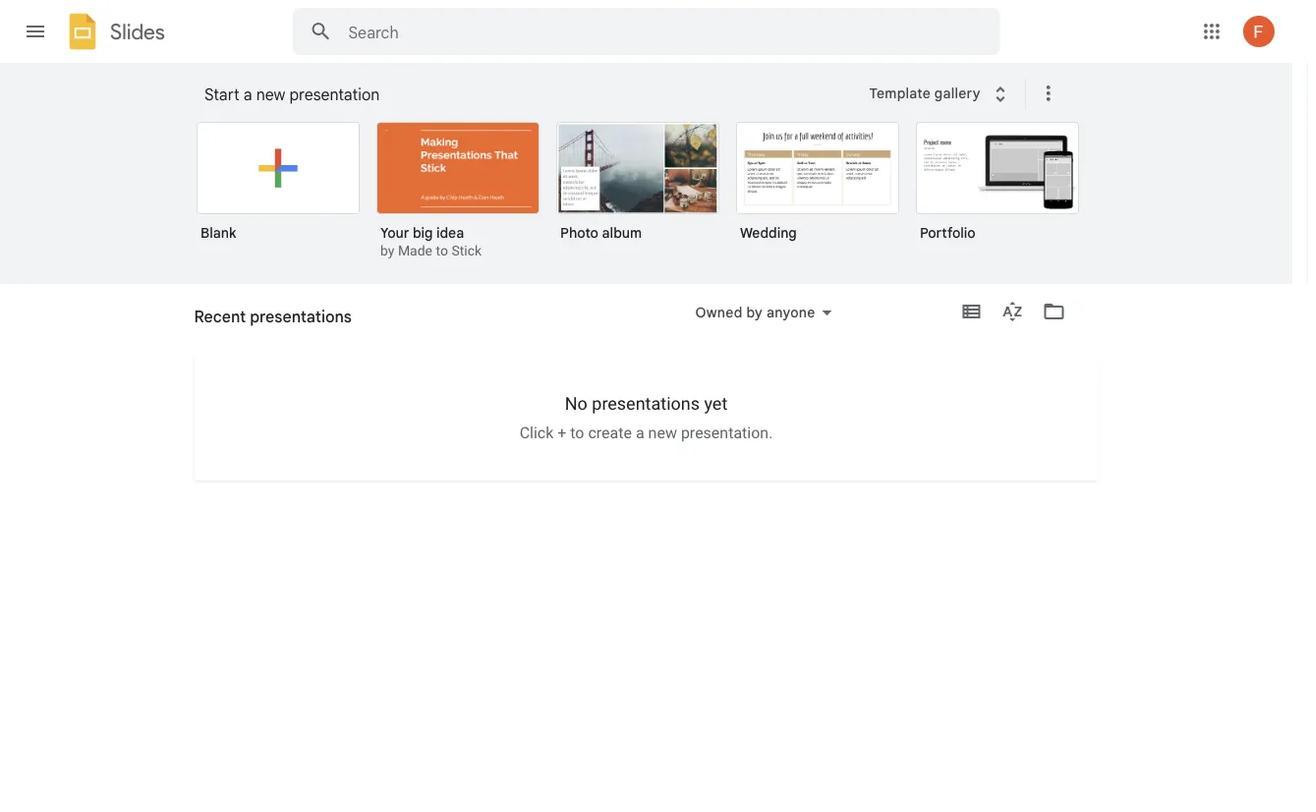 Task type: describe. For each thing, give the bounding box(es) containing it.
presentation
[[289, 85, 380, 104]]

template
[[869, 85, 931, 102]]

create
[[588, 424, 632, 442]]

1 recent presentations from the top
[[194, 307, 352, 326]]

recent inside heading
[[194, 307, 246, 326]]

photo
[[560, 224, 599, 241]]

new inside heading
[[256, 85, 285, 104]]

no
[[565, 393, 588, 414]]

main menu image
[[24, 20, 47, 43]]

owned by anyone button
[[683, 301, 845, 324]]

blank option
[[197, 122, 360, 256]]

photo album option
[[556, 122, 719, 256]]

album
[[602, 224, 642, 241]]

start a new presentation heading
[[204, 63, 856, 126]]

owned
[[695, 304, 743, 321]]

portfolio option
[[916, 122, 1079, 256]]

by inside 'dropdown button'
[[746, 304, 763, 321]]

template gallery button
[[856, 76, 1025, 111]]

wedding
[[740, 224, 797, 241]]

search image
[[301, 12, 341, 51]]

start
[[204, 85, 239, 104]]

no presentations yet region
[[194, 393, 1098, 442]]

presentations inside heading
[[250, 307, 352, 326]]

template gallery
[[869, 85, 981, 102]]

2 recent from the top
[[194, 314, 239, 332]]

yet
[[704, 393, 728, 414]]

by inside the your big idea by made to stick
[[380, 243, 395, 259]]

click
[[520, 424, 554, 442]]

slides link
[[63, 12, 165, 55]]

blank
[[200, 224, 236, 241]]

your big idea option
[[376, 122, 540, 261]]

+
[[558, 424, 566, 442]]

start a new presentation
[[204, 85, 380, 104]]



Task type: locate. For each thing, give the bounding box(es) containing it.
1 vertical spatial new
[[648, 424, 677, 442]]

1 vertical spatial by
[[746, 304, 763, 321]]

by
[[380, 243, 395, 259], [746, 304, 763, 321]]

to inside no presentations yet click + to create a new presentation.
[[570, 424, 584, 442]]

presentation.
[[681, 424, 773, 442]]

to inside the your big idea by made to stick
[[436, 243, 448, 259]]

a right 'start'
[[243, 85, 252, 104]]

owned by anyone
[[695, 304, 815, 321]]

stick
[[451, 243, 482, 259]]

slides
[[110, 19, 165, 45]]

new
[[256, 85, 285, 104], [648, 424, 677, 442]]

photo album
[[560, 224, 642, 241]]

gallery
[[935, 85, 981, 102]]

1 recent from the top
[[194, 307, 246, 326]]

1 horizontal spatial to
[[570, 424, 584, 442]]

more actions. image
[[1033, 82, 1060, 105]]

1 vertical spatial a
[[636, 424, 644, 442]]

a inside no presentations yet click + to create a new presentation.
[[636, 424, 644, 442]]

made
[[398, 243, 432, 259]]

big
[[413, 224, 433, 241]]

wedding option
[[736, 122, 899, 256]]

0 vertical spatial to
[[436, 243, 448, 259]]

None search field
[[292, 8, 1000, 55]]

a inside heading
[[243, 85, 252, 104]]

0 horizontal spatial by
[[380, 243, 395, 259]]

0 horizontal spatial a
[[243, 85, 252, 104]]

idea
[[436, 224, 464, 241]]

to right '+'
[[570, 424, 584, 442]]

0 horizontal spatial to
[[436, 243, 448, 259]]

0 vertical spatial a
[[243, 85, 252, 104]]

0 vertical spatial by
[[380, 243, 395, 259]]

portfolio
[[920, 224, 976, 241]]

by down "your"
[[380, 243, 395, 259]]

a
[[243, 85, 252, 104], [636, 424, 644, 442]]

to down idea
[[436, 243, 448, 259]]

to for presentations
[[570, 424, 584, 442]]

by right owned
[[746, 304, 763, 321]]

your
[[380, 224, 409, 241]]

presentations inside no presentations yet click + to create a new presentation.
[[592, 393, 700, 414]]

made to stick link
[[398, 243, 482, 259]]

list box
[[197, 118, 1101, 285]]

to
[[436, 243, 448, 259], [570, 424, 584, 442]]

1 vertical spatial to
[[570, 424, 584, 442]]

anyone
[[766, 304, 815, 321]]

new right create
[[648, 424, 677, 442]]

list box containing blank
[[197, 118, 1101, 285]]

recent
[[194, 307, 246, 326], [194, 314, 239, 332]]

1 horizontal spatial by
[[746, 304, 763, 321]]

to for big
[[436, 243, 448, 259]]

no presentations yet click + to create a new presentation.
[[520, 393, 773, 442]]

1 horizontal spatial a
[[636, 424, 644, 442]]

2 recent presentations from the top
[[194, 314, 332, 332]]

Search bar text field
[[348, 23, 951, 42]]

a right create
[[636, 424, 644, 442]]

recent presentations heading
[[194, 284, 352, 347]]

new inside no presentations yet click + to create a new presentation.
[[648, 424, 677, 442]]

new right 'start'
[[256, 85, 285, 104]]

0 vertical spatial new
[[256, 85, 285, 104]]

recent presentations
[[194, 307, 352, 326], [194, 314, 332, 332]]

1 horizontal spatial new
[[648, 424, 677, 442]]

0 horizontal spatial new
[[256, 85, 285, 104]]

presentations
[[250, 307, 352, 326], [243, 314, 332, 332], [592, 393, 700, 414]]

your big idea by made to stick
[[380, 224, 482, 259]]



Task type: vqa. For each thing, say whether or not it's contained in the screenshot.
2016 checkbox
no



